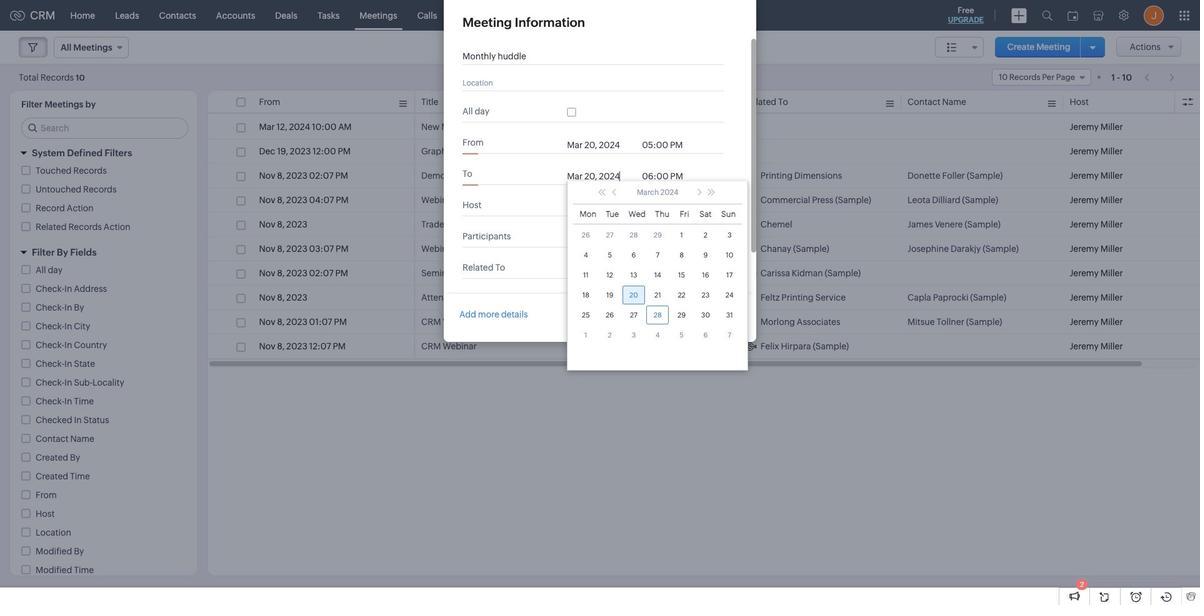 Task type: locate. For each thing, give the bounding box(es) containing it.
navigation
[[1139, 68, 1182, 86]]

hh:mm a text field
[[642, 171, 692, 181]]

create menu element
[[1004, 0, 1035, 30]]

Location text field
[[463, 78, 713, 88]]

create menu image
[[1012, 8, 1028, 23]]

row group
[[208, 115, 1201, 359]]

None button
[[635, 306, 690, 326], [697, 306, 741, 326], [635, 306, 690, 326], [697, 306, 741, 326]]

mmm d, yyyy text field
[[567, 171, 636, 181]]

mmm d, yyyy text field
[[567, 140, 636, 150]]



Task type: vqa. For each thing, say whether or not it's contained in the screenshot.
Email Opt Out
no



Task type: describe. For each thing, give the bounding box(es) containing it.
logo image
[[10, 10, 25, 20]]

hh:mm a text field
[[642, 140, 692, 150]]

Title text field
[[463, 51, 713, 61]]

Search text field
[[22, 118, 188, 138]]

calendar image
[[1068, 10, 1079, 20]]



